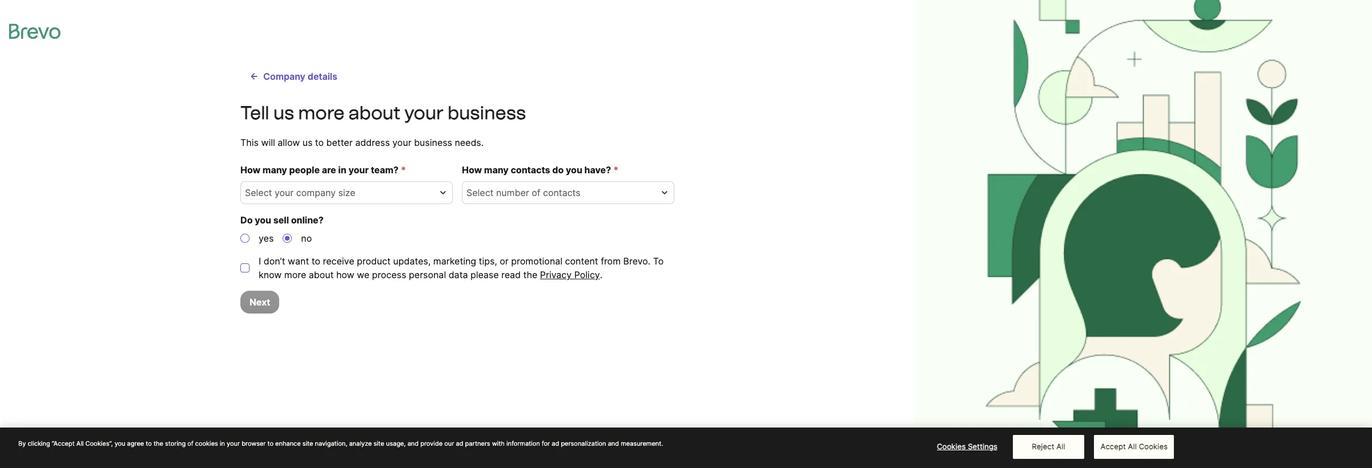 Task type: locate. For each thing, give the bounding box(es) containing it.
know
[[259, 270, 282, 281]]

1 horizontal spatial and
[[608, 441, 619, 449]]

all inside button
[[1057, 443, 1065, 452]]

of
[[532, 187, 541, 199], [187, 441, 193, 449]]

all right accept
[[1128, 443, 1137, 452]]

1 vertical spatial contacts
[[543, 187, 581, 199]]

2 select from the left
[[467, 187, 494, 199]]

select inside select your company size popup button
[[245, 187, 272, 199]]

0 horizontal spatial how
[[240, 164, 261, 176]]

contacts up select number of contacts
[[511, 164, 550, 176]]

0 horizontal spatial site
[[303, 441, 313, 449]]

1 horizontal spatial the
[[523, 270, 538, 281]]

all right the 'reject'
[[1057, 443, 1065, 452]]

site left usage,
[[374, 441, 384, 449]]

business up needs.
[[448, 102, 526, 124]]

1 horizontal spatial many
[[484, 164, 509, 176]]

updates,
[[393, 256, 431, 267]]

0 horizontal spatial us
[[273, 102, 294, 124]]

us right the allow
[[302, 137, 313, 148]]

read
[[501, 270, 521, 281]]

or
[[500, 256, 509, 267]]

1 horizontal spatial ad
[[552, 441, 559, 449]]

0 horizontal spatial in
[[220, 441, 225, 449]]

receive
[[323, 256, 354, 267]]

many up number
[[484, 164, 509, 176]]

0 horizontal spatial *
[[401, 164, 406, 176]]

by
[[18, 441, 26, 449]]

0 horizontal spatial of
[[187, 441, 193, 449]]

1 horizontal spatial cookies
[[1139, 443, 1168, 452]]

site
[[303, 441, 313, 449], [374, 441, 384, 449]]

all inside button
[[1128, 443, 1137, 452]]

your
[[405, 102, 444, 124], [392, 137, 412, 148], [349, 164, 369, 176], [275, 187, 294, 199], [227, 441, 240, 449]]

how for how many contacts do you have? *
[[462, 164, 482, 176]]

team?
[[371, 164, 399, 176]]

* right have?
[[613, 164, 619, 176]]

of right storing
[[187, 441, 193, 449]]

2 many from the left
[[484, 164, 509, 176]]

in right cookies at the left
[[220, 441, 225, 449]]

1 select from the left
[[245, 187, 272, 199]]

reject all
[[1032, 443, 1065, 452]]

2 and from the left
[[608, 441, 619, 449]]

select for select your company size
[[245, 187, 272, 199]]

enhance
[[275, 441, 301, 449]]

0 horizontal spatial cookies
[[937, 443, 966, 452]]

next button
[[240, 291, 279, 314]]

in right are
[[338, 164, 346, 176]]

contacts inside popup button
[[543, 187, 581, 199]]

size
[[338, 187, 355, 199]]

more down want
[[284, 270, 306, 281]]

1 horizontal spatial of
[[532, 187, 541, 199]]

how
[[240, 164, 261, 176], [462, 164, 482, 176]]

1 horizontal spatial you
[[255, 215, 271, 226]]

and left measurement.
[[608, 441, 619, 449]]

2 ad from the left
[[552, 441, 559, 449]]

select your company size
[[245, 187, 355, 199]]

more
[[298, 102, 345, 124], [284, 270, 306, 281]]

in
[[338, 164, 346, 176], [220, 441, 225, 449]]

from
[[601, 256, 621, 267]]

ad
[[456, 441, 463, 449], [552, 441, 559, 449]]

are
[[322, 164, 336, 176]]

and right usage,
[[408, 441, 419, 449]]

accept
[[1101, 443, 1126, 452]]

the left storing
[[154, 441, 163, 449]]

to right the agree
[[146, 441, 152, 449]]

0 horizontal spatial about
[[309, 270, 334, 281]]

1 vertical spatial us
[[302, 137, 313, 148]]

0 horizontal spatial many
[[263, 164, 287, 176]]

partners
[[465, 441, 490, 449]]

1 and from the left
[[408, 441, 419, 449]]

this
[[240, 137, 259, 148]]

do you sell online?
[[240, 215, 324, 226]]

contacts down do
[[543, 187, 581, 199]]

cookies left the settings
[[937, 443, 966, 452]]

1 vertical spatial about
[[309, 270, 334, 281]]

all right "accept
[[76, 441, 84, 449]]

0 vertical spatial of
[[532, 187, 541, 199]]

ad right our
[[456, 441, 463, 449]]

2 how from the left
[[462, 164, 482, 176]]

0 vertical spatial more
[[298, 102, 345, 124]]

select left number
[[467, 187, 494, 199]]

to right browser
[[268, 441, 274, 449]]

2 horizontal spatial you
[[566, 164, 582, 176]]

many for contacts
[[484, 164, 509, 176]]

1 horizontal spatial about
[[349, 102, 400, 124]]

how many people are in your team? *
[[240, 164, 406, 176]]

with
[[492, 441, 505, 449]]

2 vertical spatial you
[[115, 441, 125, 449]]

usage,
[[386, 441, 406, 449]]

"accept
[[52, 441, 75, 449]]

1 horizontal spatial site
[[374, 441, 384, 449]]

and
[[408, 441, 419, 449], [608, 441, 619, 449]]

company
[[263, 71, 305, 82]]

0 horizontal spatial select
[[245, 187, 272, 199]]

0 horizontal spatial all
[[76, 441, 84, 449]]

about down receive
[[309, 270, 334, 281]]

this will allow us to better address your business needs.
[[240, 137, 484, 148]]

more up better
[[298, 102, 345, 124]]

please
[[471, 270, 499, 281]]

company details
[[263, 71, 337, 82]]

the
[[523, 270, 538, 281], [154, 441, 163, 449]]

of down how many contacts do you have? *
[[532, 187, 541, 199]]

select up do
[[245, 187, 272, 199]]

0 vertical spatial in
[[338, 164, 346, 176]]

ad right the for
[[552, 441, 559, 449]]

1 horizontal spatial how
[[462, 164, 482, 176]]

business left needs.
[[414, 137, 452, 148]]

about up address
[[349, 102, 400, 124]]

1 horizontal spatial *
[[613, 164, 619, 176]]

of inside popup button
[[532, 187, 541, 199]]

1 vertical spatial of
[[187, 441, 193, 449]]

storing
[[165, 441, 186, 449]]

* right team?
[[401, 164, 406, 176]]

1 many from the left
[[263, 164, 287, 176]]

0 horizontal spatial and
[[408, 441, 419, 449]]

i
[[259, 256, 261, 267]]

accept all cookies button
[[1094, 436, 1174, 460]]

2 * from the left
[[613, 164, 619, 176]]

*
[[401, 164, 406, 176], [613, 164, 619, 176]]

2 horizontal spatial all
[[1128, 443, 1137, 452]]

0 horizontal spatial ad
[[456, 441, 463, 449]]

you
[[566, 164, 582, 176], [255, 215, 271, 226], [115, 441, 125, 449]]

1 vertical spatial more
[[284, 270, 306, 281]]

1 horizontal spatial in
[[338, 164, 346, 176]]

cookies right accept
[[1139, 443, 1168, 452]]

select inside select number of contacts popup button
[[467, 187, 494, 199]]

policy
[[574, 270, 600, 281]]

site right enhance
[[303, 441, 313, 449]]

1 horizontal spatial all
[[1057, 443, 1065, 452]]

the down promotional
[[523, 270, 538, 281]]

us right tell
[[273, 102, 294, 124]]

select
[[245, 187, 272, 199], [467, 187, 494, 199]]

to right want
[[312, 256, 320, 267]]

many
[[263, 164, 287, 176], [484, 164, 509, 176]]

tell
[[240, 102, 269, 124]]

0 horizontal spatial the
[[154, 441, 163, 449]]

have?
[[585, 164, 611, 176]]

how down this
[[240, 164, 261, 176]]

all for accept all cookies
[[1128, 443, 1137, 452]]

1 horizontal spatial select
[[467, 187, 494, 199]]

how down needs.
[[462, 164, 482, 176]]

about
[[349, 102, 400, 124], [309, 270, 334, 281]]

us
[[273, 102, 294, 124], [302, 137, 313, 148]]

we
[[357, 270, 370, 281]]

many down will
[[263, 164, 287, 176]]

accept all cookies
[[1101, 443, 1168, 452]]

0 vertical spatial the
[[523, 270, 538, 281]]

1 vertical spatial you
[[255, 215, 271, 226]]

contacts
[[511, 164, 550, 176], [543, 187, 581, 199]]

1 horizontal spatial us
[[302, 137, 313, 148]]

1 how from the left
[[240, 164, 261, 176]]



Task type: describe. For each thing, give the bounding box(es) containing it.
data
[[449, 270, 468, 281]]

tips,
[[479, 256, 497, 267]]

1 site from the left
[[303, 441, 313, 449]]

online?
[[291, 215, 324, 226]]

0 horizontal spatial you
[[115, 441, 125, 449]]

0 vertical spatial contacts
[[511, 164, 550, 176]]

brevo.
[[623, 256, 651, 267]]

information
[[507, 441, 540, 449]]

measurement.
[[621, 441, 663, 449]]

2 cookies from the left
[[1139, 443, 1168, 452]]

want
[[288, 256, 309, 267]]

0 vertical spatial you
[[566, 164, 582, 176]]

for
[[542, 441, 550, 449]]

allow
[[278, 137, 300, 148]]

1 * from the left
[[401, 164, 406, 176]]

2 site from the left
[[374, 441, 384, 449]]

sell
[[273, 215, 289, 226]]

cookies
[[195, 441, 218, 449]]

1 cookies from the left
[[937, 443, 966, 452]]

how many contacts do you have? *
[[462, 164, 619, 176]]

select number of contacts button
[[462, 182, 674, 204]]

address
[[355, 137, 390, 148]]

to left better
[[315, 137, 324, 148]]

settings
[[968, 443, 998, 452]]

tell us more about your business
[[240, 102, 526, 124]]

no
[[301, 233, 312, 244]]

cookies settings
[[937, 443, 998, 452]]

1 ad from the left
[[456, 441, 463, 449]]

select number of contacts
[[467, 187, 581, 199]]

do
[[552, 164, 564, 176]]

personal
[[409, 270, 446, 281]]

will
[[261, 137, 275, 148]]

better
[[326, 137, 353, 148]]

about inside "i don't want to receive product updates, marketing tips, or promotional content from brevo. to know more about how we process personal data please read the"
[[309, 270, 334, 281]]

0 vertical spatial business
[[448, 102, 526, 124]]

1 vertical spatial the
[[154, 441, 163, 449]]

cookies settings button
[[932, 437, 1003, 459]]

reject
[[1032, 443, 1055, 452]]

privacy policy .
[[540, 270, 603, 281]]

i don't want to receive product updates, marketing tips, or promotional content from brevo. to know more about how we process personal data please read the
[[259, 256, 664, 281]]

reject all button
[[1013, 436, 1084, 460]]

more inside "i don't want to receive product updates, marketing tips, or promotional content from brevo. to know more about how we process personal data please read the"
[[284, 270, 306, 281]]

company
[[296, 187, 336, 199]]

number
[[496, 187, 529, 199]]

by clicking "accept all cookies", you agree to the storing of cookies in your browser to enhance site navigation, analyze site usage, and provide our ad partners with information for ad personalization and measurement.
[[18, 441, 663, 449]]

to inside "i don't want to receive product updates, marketing tips, or promotional content from brevo. to know more about how we process personal data please read the"
[[312, 256, 320, 267]]

personalization
[[561, 441, 606, 449]]

0 vertical spatial about
[[349, 102, 400, 124]]

clicking
[[28, 441, 50, 449]]

to
[[653, 256, 664, 267]]

many for people
[[263, 164, 287, 176]]

next
[[250, 297, 270, 308]]

analyze
[[349, 441, 372, 449]]

how
[[336, 270, 354, 281]]

do
[[240, 215, 253, 226]]

details
[[308, 71, 337, 82]]

company details button
[[240, 65, 347, 88]]

.
[[600, 270, 603, 281]]

1 vertical spatial in
[[220, 441, 225, 449]]

provide
[[420, 441, 443, 449]]

marketing
[[433, 256, 476, 267]]

our
[[444, 441, 454, 449]]

browser
[[242, 441, 266, 449]]

privacy
[[540, 270, 572, 281]]

privacy policy link
[[540, 268, 600, 282]]

don't
[[264, 256, 285, 267]]

people
[[289, 164, 320, 176]]

all for reject all
[[1057, 443, 1065, 452]]

needs.
[[455, 137, 484, 148]]

cookies",
[[85, 441, 113, 449]]

promotional
[[511, 256, 563, 267]]

the inside "i don't want to receive product updates, marketing tips, or promotional content from brevo. to know more about how we process personal data please read the"
[[523, 270, 538, 281]]

0 vertical spatial us
[[273, 102, 294, 124]]

content
[[565, 256, 598, 267]]

how for how many people are in your team? *
[[240, 164, 261, 176]]

select your company size button
[[240, 182, 453, 204]]

your inside popup button
[[275, 187, 294, 199]]

agree
[[127, 441, 144, 449]]

process
[[372, 270, 406, 281]]

product
[[357, 256, 391, 267]]

yes
[[259, 233, 274, 244]]

1 vertical spatial business
[[414, 137, 452, 148]]

navigation,
[[315, 441, 347, 449]]

select for select number of contacts
[[467, 187, 494, 199]]



Task type: vqa. For each thing, say whether or not it's contained in the screenshot.
our on the left bottom of page
yes



